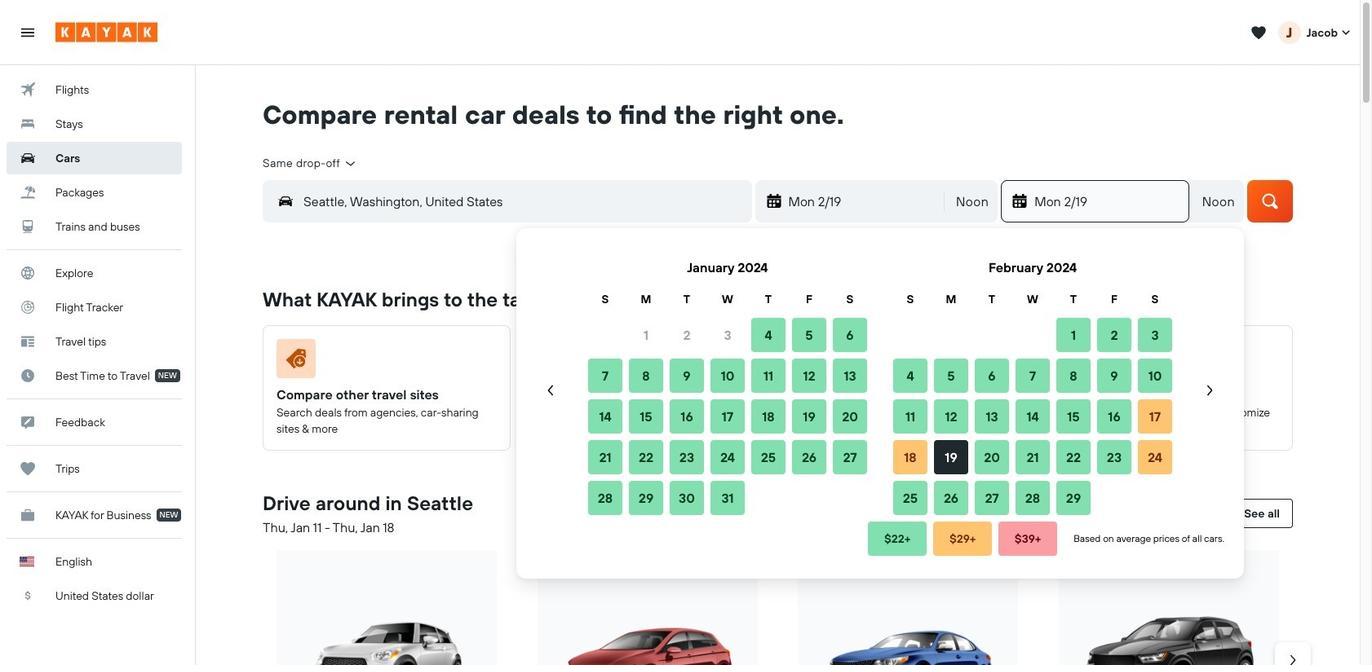 Task type: locate. For each thing, give the bounding box(es) containing it.
navigation menu image
[[20, 24, 36, 40]]

row
[[585, 290, 870, 308], [890, 290, 1176, 308], [585, 315, 870, 356], [890, 315, 1176, 356], [585, 356, 870, 396], [890, 356, 1176, 396], [585, 396, 870, 437], [890, 396, 1176, 437], [585, 437, 870, 478], [890, 437, 1176, 478], [585, 478, 870, 519], [890, 478, 1176, 519]]

4 figure from the left
[[1059, 339, 1273, 385]]

1 grid from the left
[[585, 248, 870, 519]]

suv element
[[1045, 550, 1293, 666]]

1 figure from the left
[[277, 339, 490, 385]]

End time input field
[[1192, 181, 1245, 223]]

3 figure from the left
[[798, 339, 1012, 385]]

2 grid from the left
[[890, 248, 1176, 519]]

small element
[[263, 550, 510, 666]]

forward image
[[1285, 652, 1301, 666]]

drive around in seattle carousel region
[[256, 544, 1311, 666]]

next month image
[[1202, 383, 1218, 399]]

grid
[[585, 248, 870, 519], [890, 248, 1176, 519]]

1 horizontal spatial grid
[[890, 248, 1176, 519]]

0 horizontal spatial grid
[[585, 248, 870, 519]]

figure
[[277, 339, 490, 385], [537, 339, 751, 385], [798, 339, 1012, 385], [1059, 339, 1273, 385]]



Task type: vqa. For each thing, say whether or not it's contained in the screenshot.
Your Wishlist starts here carousel region
no



Task type: describe. For each thing, give the bounding box(es) containing it.
2 figure from the left
[[537, 339, 751, 385]]

large element
[[784, 550, 1032, 666]]

medium element
[[524, 550, 771, 666]]

Pick-up location text field
[[294, 190, 751, 213]]

Start time input field
[[946, 181, 999, 223]]

united states (english) image
[[20, 557, 34, 567]]

end date calendar input element
[[536, 248, 1224, 519]]

Car drop-off location Same drop-off field
[[263, 156, 358, 171]]

previous month image
[[542, 383, 559, 399]]



